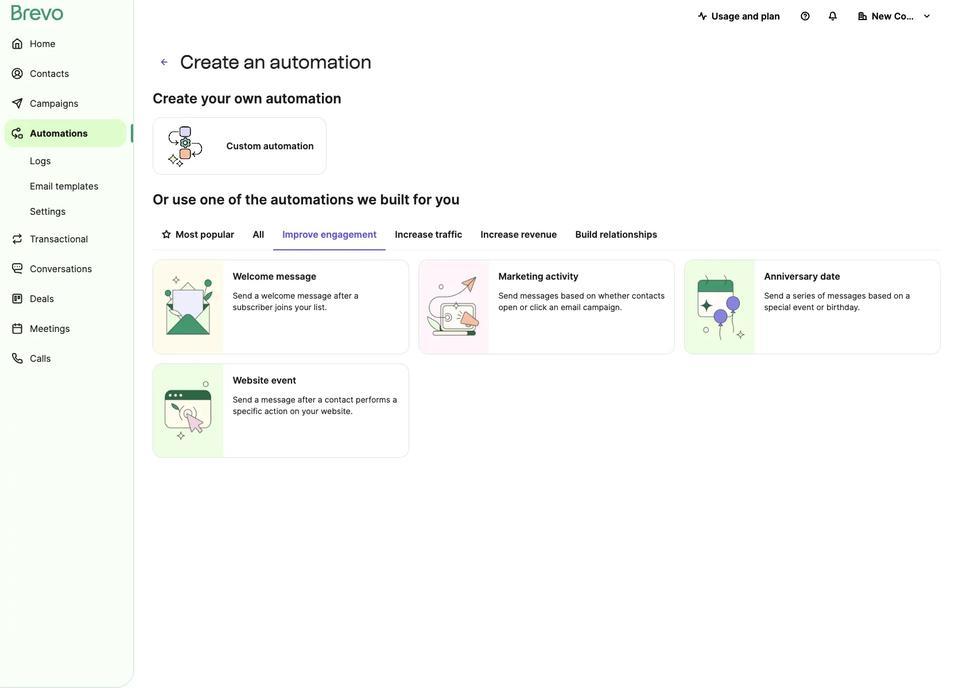 Task type: locate. For each thing, give the bounding box(es) containing it.
or inside send a series of messages based on a special event or birthday.
[[817, 302, 825, 312]]

on inside send a message after a contact performs a specific action on your website.
[[290, 406, 300, 416]]

send up open
[[499, 291, 518, 300]]

0 vertical spatial create
[[180, 51, 240, 73]]

relationships
[[600, 229, 658, 240]]

1 horizontal spatial an
[[550, 302, 559, 312]]

2 increase from the left
[[481, 229, 519, 240]]

conversations link
[[5, 255, 126, 283]]

0 horizontal spatial increase
[[395, 229, 434, 240]]

0 horizontal spatial or
[[520, 302, 528, 312]]

logs
[[30, 155, 51, 167]]

send for welcome message
[[233, 291, 252, 300]]

1 vertical spatial an
[[550, 302, 559, 312]]

send up specific
[[233, 394, 252, 404]]

send a series of messages based on a special event or birthday.
[[765, 291, 911, 312]]

send for marketing activity
[[499, 291, 518, 300]]

send a welcome message after a subscriber joins your list.
[[233, 291, 359, 312]]

most popular link
[[153, 223, 244, 249]]

based
[[561, 291, 585, 300], [869, 291, 892, 300]]

0 horizontal spatial an
[[244, 51, 266, 73]]

joins
[[275, 302, 293, 312]]

new company button
[[850, 5, 942, 28]]

birthday.
[[827, 302, 861, 312]]

0 vertical spatial after
[[334, 291, 352, 300]]

message inside send a message after a contact performs a specific action on your website.
[[261, 394, 296, 404]]

contacts link
[[5, 60, 126, 87]]

1 vertical spatial create
[[153, 90, 198, 107]]

send up subscriber
[[233, 291, 252, 300]]

engagement
[[321, 229, 377, 240]]

popular
[[201, 229, 235, 240]]

after
[[334, 291, 352, 300], [298, 394, 316, 404]]

on
[[587, 291, 596, 300], [895, 291, 904, 300], [290, 406, 300, 416]]

build relationships link
[[567, 223, 667, 249]]

0 horizontal spatial of
[[228, 191, 242, 208]]

1 vertical spatial after
[[298, 394, 316, 404]]

welcome
[[233, 271, 274, 282]]

new
[[873, 10, 893, 22]]

or left click
[[520, 302, 528, 312]]

1 horizontal spatial event
[[794, 302, 815, 312]]

welcome
[[261, 291, 295, 300]]

message up "send a welcome message after a subscriber joins your list."
[[276, 271, 317, 282]]

your left list.
[[295, 302, 312, 312]]

1 horizontal spatial of
[[818, 291, 826, 300]]

1 based from the left
[[561, 291, 585, 300]]

all
[[253, 229, 264, 240]]

message up list.
[[298, 291, 332, 300]]

1 increase from the left
[[395, 229, 434, 240]]

the
[[245, 191, 267, 208]]

create
[[180, 51, 240, 73], [153, 90, 198, 107]]

2 vertical spatial message
[[261, 394, 296, 404]]

website event
[[233, 374, 296, 386]]

event down series
[[794, 302, 815, 312]]

0 horizontal spatial event
[[271, 374, 296, 386]]

or left birthday.
[[817, 302, 825, 312]]

build relationships
[[576, 229, 658, 240]]

0 vertical spatial message
[[276, 271, 317, 282]]

your left own
[[201, 90, 231, 107]]

your left website.
[[302, 406, 319, 416]]

meetings link
[[5, 315, 126, 342]]

2 based from the left
[[869, 291, 892, 300]]

of left the
[[228, 191, 242, 208]]

send inside send a series of messages based on a special event or birthday.
[[765, 291, 784, 300]]

2 horizontal spatial on
[[895, 291, 904, 300]]

1 horizontal spatial on
[[587, 291, 596, 300]]

1 vertical spatial of
[[818, 291, 826, 300]]

1 vertical spatial your
[[295, 302, 312, 312]]

0 vertical spatial your
[[201, 90, 231, 107]]

or
[[153, 191, 169, 208]]

campaign.
[[583, 302, 623, 312]]

send inside send messages based on whether contacts open or click an email campaign.
[[499, 291, 518, 300]]

event inside send a series of messages based on a special event or birthday.
[[794, 302, 815, 312]]

0 horizontal spatial based
[[561, 291, 585, 300]]

2 or from the left
[[817, 302, 825, 312]]

1 horizontal spatial or
[[817, 302, 825, 312]]

we
[[358, 191, 377, 208]]

most popular
[[176, 229, 235, 240]]

improve engagement
[[283, 229, 377, 240]]

series
[[793, 291, 816, 300]]

send inside "send a welcome message after a subscriber joins your list."
[[233, 291, 252, 300]]

tab list
[[153, 223, 942, 250]]

home link
[[5, 30, 126, 57]]

custom
[[227, 140, 261, 152]]

anniversary
[[765, 271, 819, 282]]

1 horizontal spatial based
[[869, 291, 892, 300]]

1 vertical spatial automation
[[266, 90, 342, 107]]

deals
[[30, 293, 54, 304]]

messages
[[521, 291, 559, 300], [828, 291, 867, 300]]

build
[[576, 229, 598, 240]]

create for create an automation
[[180, 51, 240, 73]]

email
[[30, 180, 53, 192]]

new company
[[873, 10, 937, 22]]

whether
[[599, 291, 630, 300]]

message
[[276, 271, 317, 282], [298, 291, 332, 300], [261, 394, 296, 404]]

built
[[380, 191, 410, 208]]

2 vertical spatial your
[[302, 406, 319, 416]]

welcome message
[[233, 271, 317, 282]]

1 messages from the left
[[521, 291, 559, 300]]

messages inside send a series of messages based on a special event or birthday.
[[828, 291, 867, 300]]

messages up click
[[521, 291, 559, 300]]

on inside send messages based on whether contacts open or click an email campaign.
[[587, 291, 596, 300]]

messages up birthday.
[[828, 291, 867, 300]]

or
[[520, 302, 528, 312], [817, 302, 825, 312]]

0 horizontal spatial on
[[290, 406, 300, 416]]

increase left traffic
[[395, 229, 434, 240]]

messages inside send messages based on whether contacts open or click an email campaign.
[[521, 291, 559, 300]]

send up special
[[765, 291, 784, 300]]

message up action
[[261, 394, 296, 404]]

1 or from the left
[[520, 302, 528, 312]]

an
[[244, 51, 266, 73], [550, 302, 559, 312]]

1 vertical spatial message
[[298, 291, 332, 300]]

0 horizontal spatial after
[[298, 394, 316, 404]]

website.
[[321, 406, 353, 416]]

event up action
[[271, 374, 296, 386]]

0 horizontal spatial messages
[[521, 291, 559, 300]]

increase for increase traffic
[[395, 229, 434, 240]]

own
[[234, 90, 263, 107]]

an up own
[[244, 51, 266, 73]]

2 vertical spatial automation
[[264, 140, 314, 152]]

send inside send a message after a contact performs a specific action on your website.
[[233, 394, 252, 404]]

special
[[765, 302, 791, 312]]

send
[[233, 291, 252, 300], [499, 291, 518, 300], [765, 291, 784, 300], [233, 394, 252, 404]]

after inside send a message after a contact performs a specific action on your website.
[[298, 394, 316, 404]]

of inside send a series of messages based on a special event or birthday.
[[818, 291, 826, 300]]

campaigns
[[30, 98, 78, 109]]

automations link
[[5, 119, 126, 147]]

of right series
[[818, 291, 826, 300]]

of
[[228, 191, 242, 208], [818, 291, 826, 300]]

you
[[436, 191, 460, 208]]

specific
[[233, 406, 262, 416]]

company
[[895, 10, 937, 22]]

an inside send messages based on whether contacts open or click an email campaign.
[[550, 302, 559, 312]]

revenue
[[522, 229, 557, 240]]

1 horizontal spatial after
[[334, 291, 352, 300]]

plan
[[762, 10, 781, 22]]

1 horizontal spatial messages
[[828, 291, 867, 300]]

logs link
[[5, 149, 126, 172]]

2 messages from the left
[[828, 291, 867, 300]]

your
[[201, 90, 231, 107], [295, 302, 312, 312], [302, 406, 319, 416]]

create for create your own automation
[[153, 90, 198, 107]]

increase left revenue
[[481, 229, 519, 240]]

usage
[[712, 10, 740, 22]]

0 vertical spatial of
[[228, 191, 242, 208]]

1 horizontal spatial increase
[[481, 229, 519, 240]]

event
[[794, 302, 815, 312], [271, 374, 296, 386]]

0 vertical spatial event
[[794, 302, 815, 312]]

an right click
[[550, 302, 559, 312]]

marketing
[[499, 271, 544, 282]]

based inside send messages based on whether contacts open or click an email campaign.
[[561, 291, 585, 300]]



Task type: describe. For each thing, give the bounding box(es) containing it.
0 vertical spatial an
[[244, 51, 266, 73]]

calls
[[30, 353, 51, 364]]

meetings
[[30, 323, 70, 334]]

settings
[[30, 206, 66, 217]]

list.
[[314, 302, 327, 312]]

templates
[[55, 180, 99, 192]]

your inside "send a welcome message after a subscriber joins your list."
[[295, 302, 312, 312]]

0 vertical spatial automation
[[270, 51, 372, 73]]

send a message after a contact performs a specific action on your website.
[[233, 394, 397, 416]]

campaigns link
[[5, 90, 126, 117]]

traffic
[[436, 229, 463, 240]]

improve engagement link
[[274, 223, 386, 250]]

create your own automation
[[153, 90, 342, 107]]

email templates link
[[5, 175, 126, 198]]

automations
[[30, 128, 88, 139]]

of for the
[[228, 191, 242, 208]]

calls link
[[5, 345, 126, 372]]

all link
[[244, 223, 274, 249]]

and
[[743, 10, 759, 22]]

settings link
[[5, 200, 126, 223]]

your inside send a message after a contact performs a specific action on your website.
[[302, 406, 319, 416]]

automations
[[271, 191, 354, 208]]

contact
[[325, 394, 354, 404]]

custom automation
[[227, 140, 314, 152]]

home
[[30, 38, 56, 49]]

send messages based on whether contacts open or click an email campaign.
[[499, 291, 665, 312]]

use
[[172, 191, 197, 208]]

increase for increase revenue
[[481, 229, 519, 240]]

increase revenue link
[[472, 223, 567, 249]]

for
[[413, 191, 432, 208]]

website
[[233, 374, 269, 386]]

1 vertical spatial event
[[271, 374, 296, 386]]

on inside send a series of messages based on a special event or birthday.
[[895, 291, 904, 300]]

performs
[[356, 394, 391, 404]]

transactional link
[[5, 225, 126, 253]]

increase traffic
[[395, 229, 463, 240]]

one
[[200, 191, 225, 208]]

email
[[561, 302, 581, 312]]

dxrbf image
[[162, 230, 171, 239]]

marketing activity
[[499, 271, 579, 282]]

send for website event
[[233, 394, 252, 404]]

after inside "send a welcome message after a subscriber joins your list."
[[334, 291, 352, 300]]

contacts
[[30, 68, 69, 79]]

improve
[[283, 229, 319, 240]]

anniversary date
[[765, 271, 841, 282]]

email templates
[[30, 180, 99, 192]]

contacts
[[632, 291, 665, 300]]

usage and plan button
[[689, 5, 790, 28]]

based inside send a series of messages based on a special event or birthday.
[[869, 291, 892, 300]]

or use one of the automations we built for you
[[153, 191, 460, 208]]

action
[[265, 406, 288, 416]]

deals link
[[5, 285, 126, 313]]

date
[[821, 271, 841, 282]]

increase traffic link
[[386, 223, 472, 249]]

or inside send messages based on whether contacts open or click an email campaign.
[[520, 302, 528, 312]]

of for messages
[[818, 291, 826, 300]]

click
[[530, 302, 547, 312]]

create an automation
[[180, 51, 372, 73]]

subscriber
[[233, 302, 273, 312]]

increase revenue
[[481, 229, 557, 240]]

conversations
[[30, 263, 92, 275]]

usage and plan
[[712, 10, 781, 22]]

message inside "send a welcome message after a subscriber joins your list."
[[298, 291, 332, 300]]

open
[[499, 302, 518, 312]]

custom automation button
[[153, 115, 327, 176]]

most
[[176, 229, 198, 240]]

automation inside button
[[264, 140, 314, 152]]

activity
[[546, 271, 579, 282]]

send for anniversary date
[[765, 291, 784, 300]]

tab list containing most popular
[[153, 223, 942, 250]]



Task type: vqa. For each thing, say whether or not it's contained in the screenshot.
Home
yes



